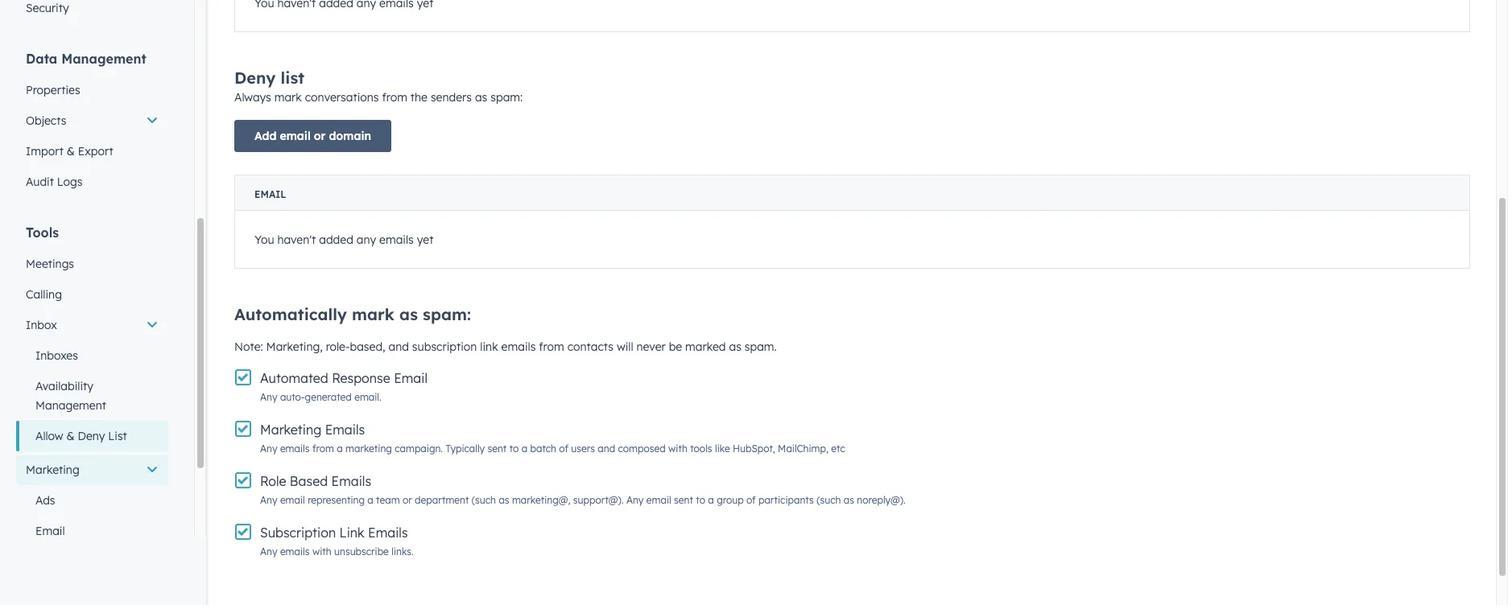 Task type: describe. For each thing, give the bounding box(es) containing it.
import
[[26, 144, 64, 159]]

0 vertical spatial emails
[[325, 422, 365, 438]]

audit
[[26, 175, 54, 189]]

availability
[[35, 379, 93, 394]]

inbox
[[26, 318, 57, 333]]

domain
[[329, 129, 371, 143]]

deny inside the "deny list always mark conversations from the senders as spam:"
[[234, 68, 276, 88]]

inboxes link
[[16, 341, 168, 371]]

export
[[78, 144, 113, 159]]

any emails from a marketing campaign. typically sent to a batch of users and composed with tools like hubspot, mailchimp, etc
[[260, 443, 846, 455]]

role-
[[326, 340, 350, 354]]

list
[[108, 429, 127, 444]]

0 horizontal spatial of
[[559, 443, 569, 455]]

conversations
[[305, 90, 379, 105]]

yet
[[417, 232, 434, 247]]

links.
[[392, 546, 414, 558]]

security link
[[16, 0, 168, 23]]

allow & deny list
[[35, 429, 127, 444]]

allow
[[35, 429, 63, 444]]

add
[[255, 129, 277, 143]]

properties
[[26, 83, 80, 97]]

email for add
[[280, 129, 311, 143]]

emails down marketing emails
[[280, 443, 310, 455]]

marketing,
[[266, 340, 323, 354]]

role based emails
[[260, 474, 371, 490]]

tools
[[691, 443, 713, 455]]

availability management link
[[16, 371, 168, 421]]

ads
[[35, 494, 55, 508]]

noreply@).
[[857, 495, 906, 507]]

data management
[[26, 51, 146, 67]]

1 horizontal spatial of
[[747, 495, 756, 507]]

be
[[669, 340, 682, 354]]

based,
[[350, 340, 386, 354]]

department
[[415, 495, 469, 507]]

automatically mark as spam:
[[234, 305, 471, 325]]

marketing@,
[[512, 495, 571, 507]]

contacts
[[568, 340, 614, 354]]

emails for based
[[332, 474, 371, 490]]

marketing emails
[[260, 422, 365, 438]]

1 vertical spatial sent
[[674, 495, 694, 507]]

1 vertical spatial email
[[394, 371, 428, 387]]

deny inside allow & deny list 'link'
[[78, 429, 105, 444]]

emails down subscription
[[280, 546, 310, 558]]

always
[[234, 90, 271, 105]]

etc
[[832, 443, 846, 455]]

any email representing a team or department (such as marketing@, support@). any email sent to a group of participants (such as noreply@).
[[260, 495, 906, 507]]

automated
[[260, 371, 329, 387]]

1 horizontal spatial and
[[598, 443, 616, 455]]

any auto-generated email.
[[260, 392, 382, 404]]

note: marketing, role-based, and subscription link emails from contacts will never be marked as spam.
[[234, 340, 777, 354]]

audit logs
[[26, 175, 82, 189]]

automatically
[[234, 305, 347, 325]]

haven't
[[278, 232, 316, 247]]

response
[[332, 371, 390, 387]]

security
[[26, 1, 69, 15]]

allow & deny list link
[[16, 421, 168, 452]]

1 vertical spatial with
[[312, 546, 332, 558]]

auto-
[[280, 392, 305, 404]]

properties link
[[16, 75, 168, 106]]

import & export link
[[16, 136, 168, 167]]

any emails with unsubscribe links.
[[260, 546, 414, 558]]

2 vertical spatial from
[[312, 443, 334, 455]]

or inside button
[[314, 129, 326, 143]]

email.
[[355, 392, 382, 404]]

as up subscription
[[400, 305, 418, 325]]

subscription link emails
[[260, 525, 408, 541]]

you
[[255, 232, 274, 247]]

& for allow
[[66, 429, 75, 444]]

2 horizontal spatial from
[[539, 340, 565, 354]]

calling link
[[16, 280, 168, 310]]

2 (such from the left
[[817, 495, 841, 507]]

marketing button
[[16, 455, 168, 486]]

data
[[26, 51, 57, 67]]

added
[[319, 232, 354, 247]]

users
[[571, 443, 595, 455]]

any
[[357, 232, 376, 247]]

emails left yet
[[379, 232, 414, 247]]

senders
[[431, 90, 472, 105]]

logs
[[57, 175, 82, 189]]

marked
[[686, 340, 726, 354]]

marketing for marketing emails
[[260, 422, 322, 438]]

mailchimp,
[[778, 443, 829, 455]]

tools
[[26, 225, 59, 241]]

1 horizontal spatial to
[[696, 495, 706, 507]]

subscription
[[260, 525, 336, 541]]

role
[[260, 474, 286, 490]]

0 horizontal spatial and
[[389, 340, 409, 354]]

inbox button
[[16, 310, 168, 341]]



Task type: vqa. For each thing, say whether or not it's contained in the screenshot.
the contacts related to Unassigned contacts
no



Task type: locate. For each thing, give the bounding box(es) containing it.
0 vertical spatial and
[[389, 340, 409, 354]]

unsubscribe
[[334, 546, 389, 558]]

1 horizontal spatial deny
[[234, 68, 276, 88]]

you haven't added any emails yet
[[255, 232, 434, 247]]

1 vertical spatial to
[[696, 495, 706, 507]]

email right add
[[280, 129, 311, 143]]

marketing down 'auto-'
[[260, 422, 322, 438]]

0 horizontal spatial email
[[35, 524, 65, 539]]

from
[[382, 90, 408, 105], [539, 340, 565, 354], [312, 443, 334, 455]]

any for role based emails
[[260, 495, 278, 507]]

marketing up ads
[[26, 463, 80, 478]]

1 horizontal spatial spam:
[[491, 90, 523, 105]]

the
[[411, 90, 428, 105]]

any for marketing emails
[[260, 443, 278, 455]]

sent
[[488, 443, 507, 455], [674, 495, 694, 507]]

based
[[290, 474, 328, 490]]

0 vertical spatial or
[[314, 129, 326, 143]]

1 horizontal spatial (such
[[817, 495, 841, 507]]

0 vertical spatial deny
[[234, 68, 276, 88]]

0 horizontal spatial to
[[510, 443, 519, 455]]

email down composed
[[647, 495, 672, 507]]

meetings link
[[16, 249, 168, 280]]

1 & from the top
[[67, 144, 75, 159]]

emails
[[379, 232, 414, 247], [502, 340, 536, 354], [280, 443, 310, 455], [280, 546, 310, 558]]

from left the
[[382, 90, 408, 105]]

as left spam.
[[729, 340, 742, 354]]

any for automated response email
[[260, 392, 278, 404]]

any right support@).
[[627, 495, 644, 507]]

add email or domain
[[255, 129, 371, 143]]

as right 'senders'
[[475, 90, 488, 105]]

mark
[[274, 90, 302, 105], [352, 305, 395, 325]]

(such
[[472, 495, 496, 507], [817, 495, 841, 507]]

mark down list
[[274, 90, 302, 105]]

and
[[389, 340, 409, 354], [598, 443, 616, 455]]

with
[[669, 443, 688, 455], [312, 546, 332, 558]]

1 vertical spatial spam:
[[423, 305, 471, 325]]

of right group
[[747, 495, 756, 507]]

deny
[[234, 68, 276, 88], [78, 429, 105, 444]]

a left the marketing in the bottom of the page
[[337, 443, 343, 455]]

data management element
[[16, 50, 168, 197]]

management for availability
[[35, 399, 106, 413]]

like
[[715, 443, 730, 455]]

any down subscription
[[260, 546, 278, 558]]

email
[[255, 189, 286, 201], [394, 371, 428, 387], [35, 524, 65, 539]]

0 horizontal spatial deny
[[78, 429, 105, 444]]

subscription
[[412, 340, 477, 354]]

note:
[[234, 340, 263, 354]]

1 horizontal spatial marketing
[[260, 422, 322, 438]]

0 vertical spatial &
[[67, 144, 75, 159]]

1 vertical spatial emails
[[332, 474, 371, 490]]

to left group
[[696, 495, 706, 507]]

a
[[337, 443, 343, 455], [522, 443, 528, 455], [368, 495, 374, 507], [708, 495, 714, 507]]

mark up based, at bottom
[[352, 305, 395, 325]]

0 horizontal spatial from
[[312, 443, 334, 455]]

0 horizontal spatial spam:
[[423, 305, 471, 325]]

marketing
[[346, 443, 392, 455]]

or right team
[[403, 495, 412, 507]]

(such right department
[[472, 495, 496, 507]]

email down ads
[[35, 524, 65, 539]]

1 vertical spatial from
[[539, 340, 565, 354]]

0 vertical spatial sent
[[488, 443, 507, 455]]

email down based
[[280, 495, 305, 507]]

0 horizontal spatial with
[[312, 546, 332, 558]]

composed
[[618, 443, 666, 455]]

2 & from the top
[[66, 429, 75, 444]]

1 vertical spatial and
[[598, 443, 616, 455]]

0 vertical spatial mark
[[274, 90, 302, 105]]

inboxes
[[35, 349, 78, 363]]

emails for link
[[368, 525, 408, 541]]

or left the domain
[[314, 129, 326, 143]]

from down marketing emails
[[312, 443, 334, 455]]

any left 'auto-'
[[260, 392, 278, 404]]

link
[[480, 340, 498, 354]]

& right the allow
[[66, 429, 75, 444]]

management inside tools element
[[35, 399, 106, 413]]

from inside the "deny list always mark conversations from the senders as spam:"
[[382, 90, 408, 105]]

marketing for marketing
[[26, 463, 80, 478]]

1 vertical spatial &
[[66, 429, 75, 444]]

0 vertical spatial marketing
[[260, 422, 322, 438]]

1 vertical spatial deny
[[78, 429, 105, 444]]

as left marketing@,
[[499, 495, 510, 507]]

never
[[637, 340, 666, 354]]

with down the subscription link emails
[[312, 546, 332, 558]]

any up the role
[[260, 443, 278, 455]]

management for data
[[61, 51, 146, 67]]

email up you
[[255, 189, 286, 201]]

and right based, at bottom
[[389, 340, 409, 354]]

objects
[[26, 114, 66, 128]]

1 vertical spatial marketing
[[26, 463, 80, 478]]

and right the users
[[598, 443, 616, 455]]

1 vertical spatial management
[[35, 399, 106, 413]]

a left team
[[368, 495, 374, 507]]

spam: right 'senders'
[[491, 90, 523, 105]]

audit logs link
[[16, 167, 168, 197]]

of
[[559, 443, 569, 455], [747, 495, 756, 507]]

any down the role
[[260, 495, 278, 507]]

0 horizontal spatial mark
[[274, 90, 302, 105]]

deny up always
[[234, 68, 276, 88]]

email for any
[[280, 495, 305, 507]]

1 vertical spatial mark
[[352, 305, 395, 325]]

email inside tools element
[[35, 524, 65, 539]]

group
[[717, 495, 744, 507]]

any
[[260, 392, 278, 404], [260, 443, 278, 455], [260, 495, 278, 507], [627, 495, 644, 507], [260, 546, 278, 558]]

of left the users
[[559, 443, 569, 455]]

calling
[[26, 288, 62, 302]]

email link
[[16, 516, 168, 547]]

a left batch
[[522, 443, 528, 455]]

tools element
[[16, 224, 168, 606]]

automated response email
[[260, 371, 428, 387]]

emails right the link
[[502, 340, 536, 354]]

1 horizontal spatial with
[[669, 443, 688, 455]]

support@).
[[573, 495, 624, 507]]

deny left list
[[78, 429, 105, 444]]

campaign.
[[395, 443, 443, 455]]

or
[[314, 129, 326, 143], [403, 495, 412, 507]]

import & export
[[26, 144, 113, 159]]

participants
[[759, 495, 814, 507]]

1 (such from the left
[[472, 495, 496, 507]]

marketing inside marketing button
[[26, 463, 80, 478]]

availability management
[[35, 379, 106, 413]]

typically
[[446, 443, 485, 455]]

emails
[[325, 422, 365, 438], [332, 474, 371, 490], [368, 525, 408, 541]]

& inside import & export link
[[67, 144, 75, 159]]

1 vertical spatial of
[[747, 495, 756, 507]]

any for subscription link emails
[[260, 546, 278, 558]]

(such right the participants
[[817, 495, 841, 507]]

will
[[617, 340, 634, 354]]

mark inside the "deny list always mark conversations from the senders as spam:"
[[274, 90, 302, 105]]

1 horizontal spatial or
[[403, 495, 412, 507]]

emails up the marketing in the bottom of the page
[[325, 422, 365, 438]]

hubspot,
[[733, 443, 776, 455]]

as left the 'noreply@).'
[[844, 495, 855, 507]]

email inside button
[[280, 129, 311, 143]]

spam: up subscription
[[423, 305, 471, 325]]

0 vertical spatial with
[[669, 443, 688, 455]]

0 vertical spatial spam:
[[491, 90, 523, 105]]

2 horizontal spatial email
[[394, 371, 428, 387]]

link
[[340, 525, 365, 541]]

0 vertical spatial to
[[510, 443, 519, 455]]

spam: inside the "deny list always mark conversations from the senders as spam:"
[[491, 90, 523, 105]]

spam.
[[745, 340, 777, 354]]

& left export
[[67, 144, 75, 159]]

email
[[280, 129, 311, 143], [280, 495, 305, 507], [647, 495, 672, 507]]

a left group
[[708, 495, 714, 507]]

meetings
[[26, 257, 74, 271]]

1 horizontal spatial sent
[[674, 495, 694, 507]]

1 horizontal spatial mark
[[352, 305, 395, 325]]

generated
[[305, 392, 352, 404]]

emails up links.
[[368, 525, 408, 541]]

1 vertical spatial or
[[403, 495, 412, 507]]

0 vertical spatial from
[[382, 90, 408, 105]]

batch
[[530, 443, 557, 455]]

2 vertical spatial emails
[[368, 525, 408, 541]]

as inside the "deny list always mark conversations from the senders as spam:"
[[475, 90, 488, 105]]

0 horizontal spatial marketing
[[26, 463, 80, 478]]

1 horizontal spatial from
[[382, 90, 408, 105]]

sent right typically
[[488, 443, 507, 455]]

emails up representing
[[332, 474, 371, 490]]

& for import
[[67, 144, 75, 159]]

list
[[281, 68, 305, 88]]

sent left group
[[674, 495, 694, 507]]

objects button
[[16, 106, 168, 136]]

0 horizontal spatial or
[[314, 129, 326, 143]]

spam:
[[491, 90, 523, 105], [423, 305, 471, 325]]

add email or domain button
[[234, 120, 392, 152]]

management down availability
[[35, 399, 106, 413]]

0 vertical spatial email
[[255, 189, 286, 201]]

1 horizontal spatial email
[[255, 189, 286, 201]]

2 vertical spatial email
[[35, 524, 65, 539]]

management
[[61, 51, 146, 67], [35, 399, 106, 413]]

& inside allow & deny list 'link'
[[66, 429, 75, 444]]

0 vertical spatial management
[[61, 51, 146, 67]]

ads link
[[16, 486, 168, 516]]

0 horizontal spatial sent
[[488, 443, 507, 455]]

deny list always mark conversations from the senders as spam:
[[234, 68, 523, 105]]

management up properties link
[[61, 51, 146, 67]]

with left tools
[[669, 443, 688, 455]]

representing
[[308, 495, 365, 507]]

0 vertical spatial of
[[559, 443, 569, 455]]

0 horizontal spatial (such
[[472, 495, 496, 507]]

from left contacts
[[539, 340, 565, 354]]

email down subscription
[[394, 371, 428, 387]]

to left batch
[[510, 443, 519, 455]]



